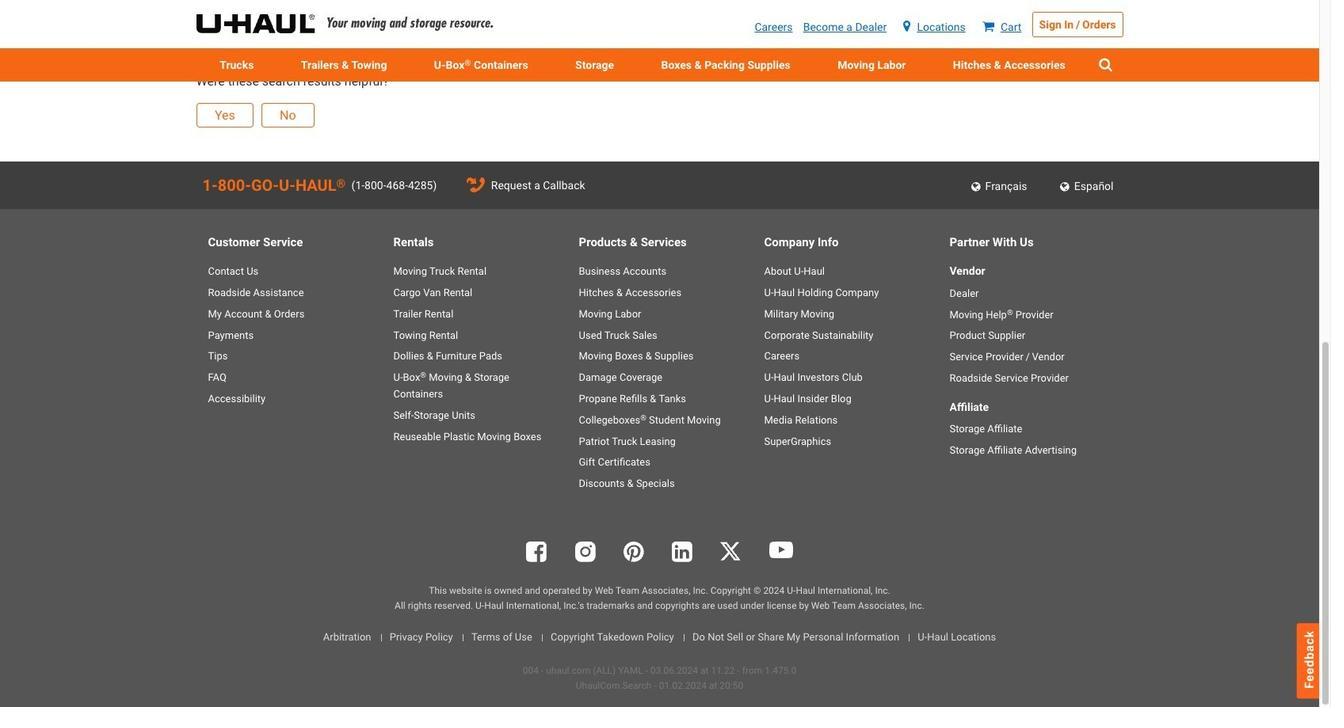 Task type: describe. For each thing, give the bounding box(es) containing it.
1 menu item from the left
[[196, 48, 277, 82]]

facebook icon image
[[527, 542, 547, 563]]

pinterest icon image
[[624, 542, 644, 563]]

4 menu item from the left
[[638, 48, 814, 82]]

3 menu item from the left
[[552, 48, 638, 82]]

instagram icon image
[[575, 542, 596, 563]]

6 menu item from the left
[[930, 48, 1089, 82]]

visit us on linkedin (opens in new window) image
[[672, 542, 693, 563]]



Task type: vqa. For each thing, say whether or not it's contained in the screenshot.
5th Menu Item from the left
yes



Task type: locate. For each thing, give the bounding box(es) containing it.
x icon image
[[721, 542, 741, 561]]

youtube icon image
[[769, 542, 793, 559]]

menu
[[196, 48, 1123, 82]]

menu item
[[196, 48, 277, 82], [277, 48, 411, 82], [552, 48, 638, 82], [638, 48, 814, 82], [814, 48, 930, 82], [930, 48, 1089, 82]]

5 menu item from the left
[[814, 48, 930, 82]]

2 menu item from the left
[[277, 48, 411, 82]]

navigation
[[196, 0, 965, 16]]

footer
[[0, 162, 1320, 694]]

banner
[[0, 0, 1320, 82]]



